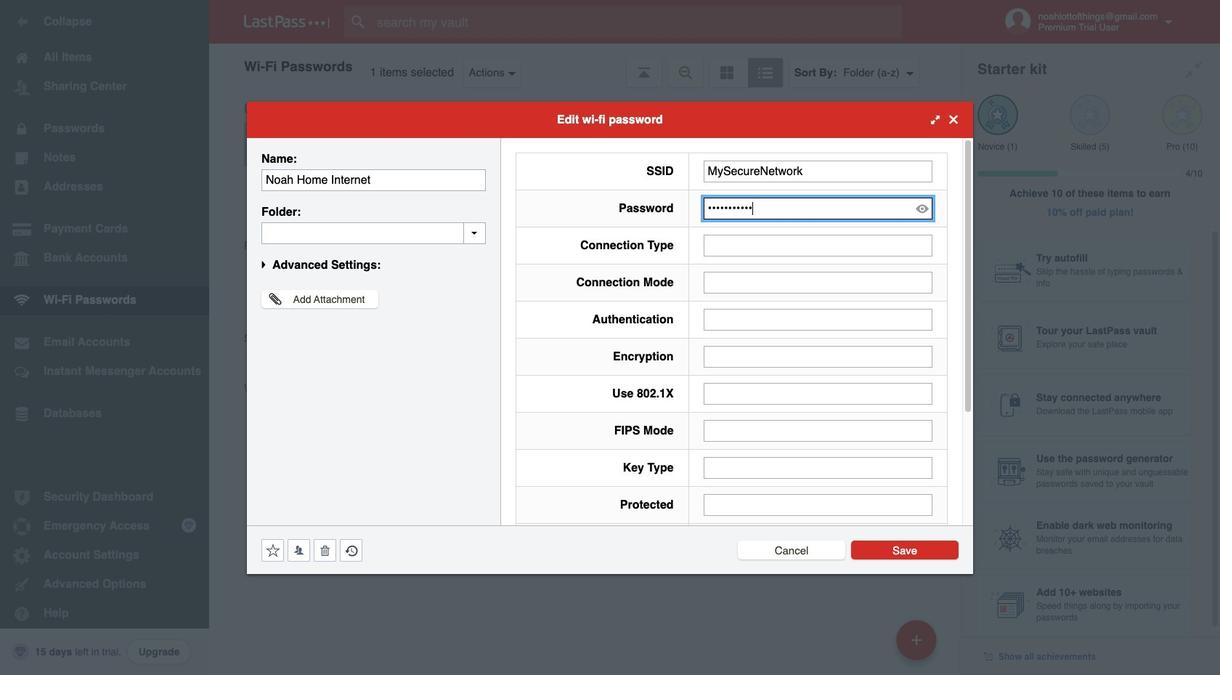 Task type: vqa. For each thing, say whether or not it's contained in the screenshot.
'search my received shares' text box
no



Task type: locate. For each thing, give the bounding box(es) containing it.
dialog
[[247, 101, 974, 666]]

new item navigation
[[892, 616, 946, 675]]

None text field
[[704, 160, 933, 182], [262, 169, 486, 191], [262, 222, 486, 244], [704, 346, 933, 367], [704, 383, 933, 404], [704, 457, 933, 479], [704, 494, 933, 516], [704, 160, 933, 182], [262, 169, 486, 191], [262, 222, 486, 244], [704, 346, 933, 367], [704, 383, 933, 404], [704, 457, 933, 479], [704, 494, 933, 516]]

search my vault text field
[[344, 6, 925, 38]]

None password field
[[704, 197, 933, 219]]

None text field
[[704, 234, 933, 256], [704, 271, 933, 293], [704, 308, 933, 330], [704, 420, 933, 441], [704, 234, 933, 256], [704, 271, 933, 293], [704, 308, 933, 330], [704, 420, 933, 441]]



Task type: describe. For each thing, give the bounding box(es) containing it.
lastpass image
[[244, 15, 330, 28]]

vault options navigation
[[209, 44, 961, 87]]

new item image
[[912, 635, 922, 645]]

main navigation navigation
[[0, 0, 209, 675]]

Search search field
[[344, 6, 925, 38]]



